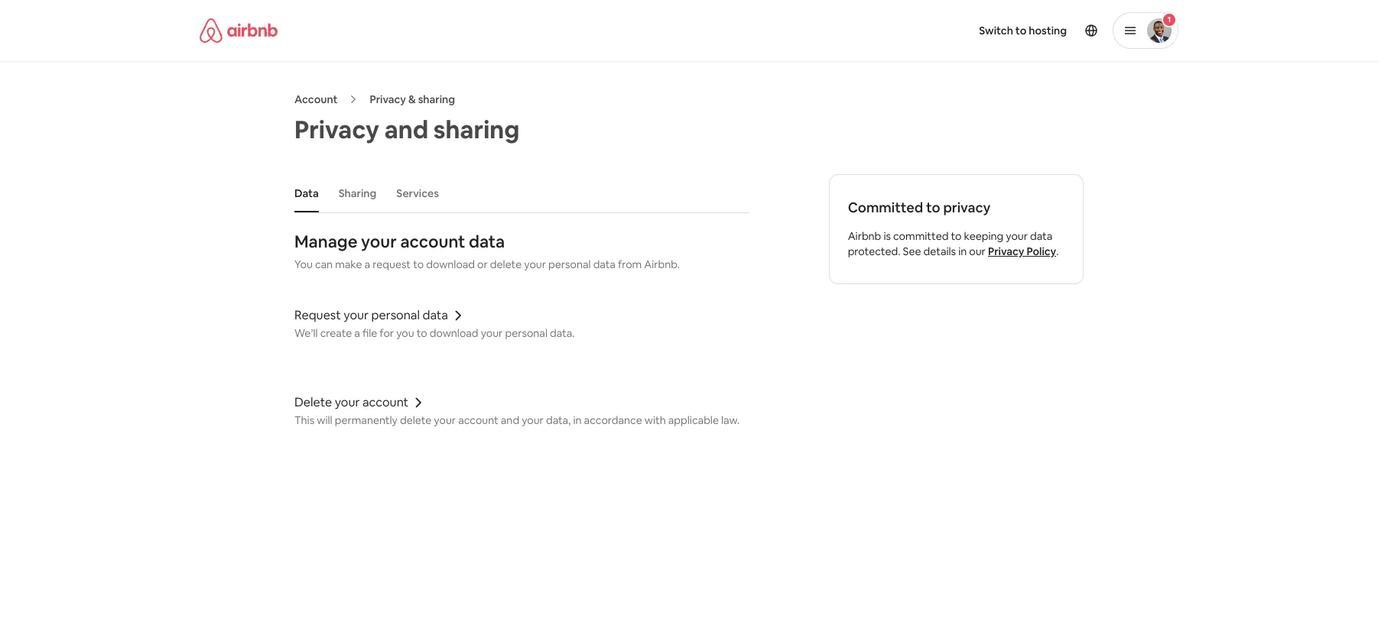 Task type: locate. For each thing, give the bounding box(es) containing it.
1 vertical spatial account
[[362, 395, 408, 411]]

privacy down the account link
[[294, 114, 379, 145]]

to right switch
[[1015, 24, 1027, 37]]

your
[[1006, 229, 1028, 243], [361, 231, 397, 252], [524, 258, 546, 272], [344, 307, 369, 324], [481, 327, 503, 340], [335, 395, 360, 411], [434, 414, 456, 428], [522, 414, 544, 428]]

personal up for on the bottom of page
[[371, 307, 420, 324]]

0 vertical spatial personal
[[548, 258, 591, 272]]

2 vertical spatial privacy
[[988, 245, 1024, 259]]

a
[[364, 258, 370, 272], [354, 327, 360, 340]]

and down & at the top of the page
[[384, 114, 428, 145]]

with
[[645, 414, 666, 428]]

1 vertical spatial a
[[354, 327, 360, 340]]

1 vertical spatial personal
[[371, 307, 420, 324]]

sharing for privacy & sharing
[[418, 93, 455, 106]]

account link
[[294, 93, 338, 106]]

0 vertical spatial delete
[[490, 258, 522, 272]]

delete your account
[[294, 395, 408, 411]]

policy
[[1027, 245, 1056, 259]]

you
[[294, 258, 313, 272]]

to inside "manage your account data you can make a request to download or delete your personal data from airbnb."
[[413, 258, 424, 272]]

1 vertical spatial sharing
[[433, 114, 520, 145]]

1 vertical spatial delete
[[400, 414, 432, 428]]

account
[[400, 231, 465, 252], [362, 395, 408, 411], [458, 414, 498, 428]]

law.
[[721, 414, 740, 428]]

details
[[924, 245, 956, 259]]

data up or
[[469, 231, 505, 252]]

your inside airbnb is committed to keeping your data protected. see details in our
[[1006, 229, 1028, 243]]

privacy for privacy and sharing
[[294, 114, 379, 145]]

0 vertical spatial a
[[364, 258, 370, 272]]

privacy
[[370, 93, 406, 106], [294, 114, 379, 145], [988, 245, 1024, 259]]

1 vertical spatial in
[[573, 414, 582, 428]]

1 vertical spatial download
[[430, 327, 478, 340]]

data inside airbnb is committed to keeping your data protected. see details in our
[[1030, 229, 1052, 243]]

0 vertical spatial privacy
[[370, 93, 406, 106]]

to right you
[[417, 327, 427, 340]]

sharing for privacy and sharing
[[433, 114, 520, 145]]

to right request
[[413, 258, 424, 272]]

account up permanently
[[362, 395, 408, 411]]

services
[[396, 187, 439, 200]]

2 vertical spatial account
[[458, 414, 498, 428]]

for
[[380, 327, 394, 340]]

delete right permanently
[[400, 414, 432, 428]]

to inside 'profile' element
[[1015, 24, 1027, 37]]

0 horizontal spatial a
[[354, 327, 360, 340]]

account down the delete your account link
[[458, 414, 498, 428]]

personal inside request your personal data button
[[371, 307, 420, 324]]

and
[[384, 114, 428, 145], [501, 414, 519, 428]]

privacy
[[943, 199, 991, 216]]

account inside "manage your account data you can make a request to download or delete your personal data from airbnb."
[[400, 231, 465, 252]]

in right data,
[[573, 414, 582, 428]]

applicable
[[668, 414, 719, 428]]

to
[[1015, 24, 1027, 37], [926, 199, 940, 216], [951, 229, 962, 243], [413, 258, 424, 272], [417, 327, 427, 340]]

accordance
[[584, 414, 642, 428]]

delete right or
[[490, 258, 522, 272]]

privacy down keeping
[[988, 245, 1024, 259]]

0 vertical spatial sharing
[[418, 93, 455, 106]]

hosting
[[1029, 24, 1067, 37]]

delete
[[490, 258, 522, 272], [400, 414, 432, 428]]

0 horizontal spatial personal
[[371, 307, 420, 324]]

data
[[294, 187, 319, 200]]

data button
[[287, 179, 326, 208]]

0 vertical spatial and
[[384, 114, 428, 145]]

download left or
[[426, 258, 475, 272]]

in left our
[[958, 245, 967, 259]]

0 vertical spatial in
[[958, 245, 967, 259]]

sharing down privacy & sharing
[[433, 114, 520, 145]]

personal down request your personal data button
[[505, 327, 548, 340]]

in
[[958, 245, 967, 259], [573, 414, 582, 428]]

account up request
[[400, 231, 465, 252]]

1 horizontal spatial and
[[501, 414, 519, 428]]

0 vertical spatial download
[[426, 258, 475, 272]]

this will permanently delete your account and your data, in accordance with applicable law.
[[294, 414, 740, 428]]

protected.
[[848, 245, 900, 259]]

to up details
[[951, 229, 962, 243]]

1 button
[[1113, 12, 1178, 49]]

create
[[320, 327, 352, 340]]

personal
[[548, 258, 591, 272], [371, 307, 420, 324], [505, 327, 548, 340]]

personal inside "manage your account data you can make a request to download or delete your personal data from airbnb."
[[548, 258, 591, 272]]

from
[[618, 258, 642, 272]]

airbnb is committed to keeping your data protected. see details in our
[[848, 229, 1052, 259]]

data up we'll create a file for you to download your personal data.
[[423, 307, 448, 324]]

download right you
[[430, 327, 478, 340]]

switch to hosting
[[979, 24, 1067, 37]]

airbnb
[[848, 229, 881, 243]]

privacy left & at the top of the page
[[370, 93, 406, 106]]

1 vertical spatial and
[[501, 414, 519, 428]]

committed to privacy
[[848, 199, 991, 216]]

2 horizontal spatial personal
[[548, 258, 591, 272]]

0 horizontal spatial delete
[[400, 414, 432, 428]]

1 horizontal spatial delete
[[490, 258, 522, 272]]

account inside the delete your account link
[[362, 395, 408, 411]]

a left file
[[354, 327, 360, 340]]

1 horizontal spatial personal
[[505, 327, 548, 340]]

0 horizontal spatial in
[[573, 414, 582, 428]]

2 vertical spatial personal
[[505, 327, 548, 340]]

download
[[426, 258, 475, 272], [430, 327, 478, 340]]

data left from at left
[[593, 258, 616, 272]]

to inside airbnb is committed to keeping your data protected. see details in our
[[951, 229, 962, 243]]

tab list
[[287, 174, 750, 213]]

to up "committed"
[[926, 199, 940, 216]]

sharing
[[418, 93, 455, 106], [433, 114, 520, 145]]

1 horizontal spatial a
[[364, 258, 370, 272]]

sharing right & at the top of the page
[[418, 93, 455, 106]]

data up "policy"
[[1030, 229, 1052, 243]]

a right make
[[364, 258, 370, 272]]

your inside button
[[344, 307, 369, 324]]

0 horizontal spatial and
[[384, 114, 428, 145]]

and down the delete your account link
[[501, 414, 519, 428]]

switch to hosting link
[[970, 15, 1076, 47]]

1 vertical spatial privacy
[[294, 114, 379, 145]]

personal left from at left
[[548, 258, 591, 272]]

1
[[1168, 15, 1171, 24]]

privacy policy .
[[988, 245, 1059, 259]]

1 horizontal spatial in
[[958, 245, 967, 259]]

manage your account data you can make a request to download or delete your personal data from airbnb.
[[294, 231, 680, 272]]

data
[[1030, 229, 1052, 243], [469, 231, 505, 252], [593, 258, 616, 272], [423, 307, 448, 324]]

tab list containing data
[[287, 174, 750, 213]]

0 vertical spatial account
[[400, 231, 465, 252]]

data inside button
[[423, 307, 448, 324]]



Task type: vqa. For each thing, say whether or not it's contained in the screenshot.
Apartment
no



Task type: describe. For each thing, give the bounding box(es) containing it.
manage
[[294, 231, 357, 252]]

privacy & sharing
[[370, 93, 455, 106]]

account for manage
[[400, 231, 465, 252]]

this
[[294, 414, 314, 428]]

a inside "manage your account data you can make a request to download or delete your personal data from airbnb."
[[364, 258, 370, 272]]

is
[[884, 229, 891, 243]]

account
[[294, 93, 338, 106]]

see
[[903, 245, 921, 259]]

permanently
[[335, 414, 398, 428]]

services button
[[389, 179, 447, 208]]

account for delete
[[362, 395, 408, 411]]

privacy policy link
[[988, 245, 1056, 259]]

delete
[[294, 395, 332, 411]]

we'll
[[294, 327, 318, 340]]

download inside "manage your account data you can make a request to download or delete your personal data from airbnb."
[[426, 258, 475, 272]]

privacy for privacy & sharing
[[370, 93, 406, 106]]

request
[[373, 258, 411, 272]]

in inside airbnb is committed to keeping your data protected. see details in our
[[958, 245, 967, 259]]

profile element
[[707, 0, 1178, 61]]

request
[[294, 307, 341, 324]]

or
[[477, 258, 488, 272]]

airbnb.
[[644, 258, 680, 272]]

switch
[[979, 24, 1013, 37]]

committed
[[848, 199, 923, 216]]

will
[[317, 414, 332, 428]]

privacy and sharing
[[294, 114, 520, 145]]

sharing button
[[331, 179, 384, 208]]

request your personal data button
[[294, 307, 750, 324]]

.
[[1056, 245, 1059, 259]]

delete inside "manage your account data you can make a request to download or delete your personal data from airbnb."
[[490, 258, 522, 272]]

can
[[315, 258, 333, 272]]

you
[[396, 327, 414, 340]]

request your personal data
[[294, 307, 448, 324]]

committed
[[893, 229, 949, 243]]

file
[[362, 327, 377, 340]]

we'll create a file for you to download your personal data.
[[294, 327, 575, 340]]

delete your account link
[[294, 395, 750, 411]]

make
[[335, 258, 362, 272]]

keeping
[[964, 229, 1004, 243]]

sharing
[[339, 187, 377, 200]]

data,
[[546, 414, 571, 428]]

&
[[408, 93, 416, 106]]

our
[[969, 245, 986, 259]]

data.
[[550, 327, 575, 340]]



